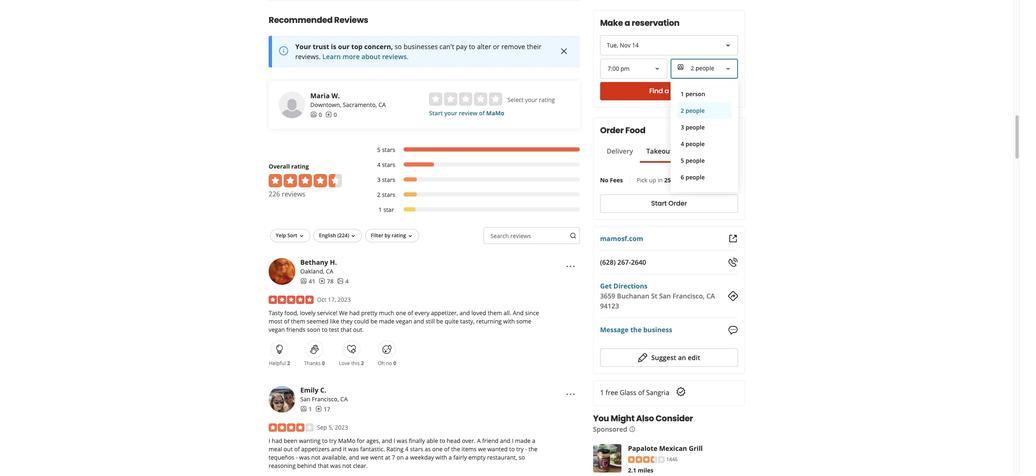 Task type: vqa. For each thing, say whether or not it's contained in the screenshot.


Task type: locate. For each thing, give the bounding box(es) containing it.
0 horizontal spatial start
[[429, 109, 443, 117]]

3 inside recommended reviews element
[[377, 176, 381, 184]]

0 vertical spatial san
[[659, 292, 671, 301]]

0 vertical spatial 3
[[681, 123, 684, 131]]

1 horizontal spatial 3
[[681, 123, 684, 131]]

menu image for emily c.
[[566, 390, 576, 400]]

1 horizontal spatial not
[[342, 462, 352, 470]]

friends element for bethany h.
[[300, 277, 315, 286]]

0 vertical spatial reviews
[[282, 189, 306, 199]]

1 vertical spatial we
[[361, 454, 369, 462]]

1 (2 reactions) element from the left
[[287, 360, 290, 367]]

16 chevron down v2 image right filter by rating
[[407, 233, 414, 239]]

0 horizontal spatial (2 reactions) element
[[287, 360, 290, 367]]

1 vertical spatial one
[[432, 445, 443, 453]]

reviews element for c.
[[315, 405, 330, 414]]

2 down 3 stars
[[377, 191, 381, 199]]

0 vertical spatial -
[[525, 445, 527, 453]]

1 horizontal spatial reviews
[[511, 232, 531, 240]]

be down "pretty"
[[371, 317, 378, 325]]

by
[[385, 232, 391, 239]]

tab list
[[600, 146, 680, 163]]

0 horizontal spatial 3
[[377, 176, 381, 184]]

rating inside filter by rating dropdown button
[[392, 232, 406, 239]]

it
[[343, 445, 347, 453]]

every
[[415, 309, 430, 317]]

select your rating
[[508, 96, 555, 104]]

0 horizontal spatial that
[[318, 462, 329, 470]]

5 for 5 people
[[681, 157, 684, 165]]

tasty food, lovely service! we had pretty much one of every appetizer, and loved them all. and since most of them seemed like they could be made vegan and still be quite tasty, returning with some vegan friends soon to test that out.
[[269, 309, 539, 334]]

0 vertical spatial 5
[[377, 146, 381, 154]]

of right review
[[479, 109, 485, 117]]

filter reviews by 2 stars rating element
[[369, 191, 580, 199]]

16 friends v2 image
[[310, 111, 317, 118], [300, 406, 307, 413]]

your for start
[[445, 109, 457, 117]]

mamo inside i had been wanting to try mamo for ages, and i was finally able to head over. a friend and i made a meal out of appetizers and it was fantastic. rating 4 stars as one of the items we wanted to try - the tequeños - was not available, and we went at 7 on a weekday with a fairly empty restaurant, so reasoning behind that was not clear.
[[338, 437, 356, 445]]

5 up 6
[[681, 157, 684, 165]]

francisco, right st
[[673, 292, 705, 301]]

made up restaurant,
[[515, 437, 531, 445]]

16 chevron down v2 image inside filter by rating dropdown button
[[407, 233, 414, 239]]

people down 4 people
[[686, 157, 705, 165]]

4 people from the top
[[686, 157, 705, 165]]

4 inside photos element
[[345, 277, 349, 285]]

16 review v2 image for emily
[[315, 406, 322, 413]]

them up the returning on the left bottom of page
[[488, 309, 502, 317]]

start left review
[[429, 109, 443, 117]]

sort
[[288, 232, 297, 239]]

0 horizontal spatial francisco,
[[312, 395, 339, 403]]

4 people
[[681, 140, 705, 148]]

friends
[[287, 326, 306, 334]]

free
[[606, 388, 618, 397]]

1 (0 reactions) element from the left
[[322, 360, 325, 367]]

of down food,
[[284, 317, 290, 325]]

stars inside i had been wanting to try mamo for ages, and i was finally able to head over. a friend and i made a meal out of appetizers and it was fantastic. rating 4 stars as one of the items we wanted to try - the tequeños - was not available, and we went at 7 on a weekday with a fairly empty restaurant, so reasoning behind that was not clear.
[[410, 445, 423, 453]]

16 review v2 image left the 78
[[319, 278, 325, 285]]

had up meal
[[272, 437, 282, 445]]

to inside the tasty food, lovely service! we had pretty much one of every appetizer, and loved them all. and since most of them seemed like they could be made vegan and still be quite tasty, returning with some vegan friends soon to test that out.
[[322, 326, 328, 334]]

to left test
[[322, 326, 328, 334]]

0 vertical spatial try
[[329, 437, 337, 445]]

0 horizontal spatial your
[[445, 109, 457, 117]]

1 horizontal spatial 5
[[681, 157, 684, 165]]

about
[[362, 52, 381, 61]]

stars up 4 stars
[[382, 146, 395, 154]]

and up clear.
[[349, 454, 359, 462]]

recommended
[[269, 14, 333, 26]]

1 horizontal spatial mamo
[[486, 109, 505, 117]]

(2 reactions) element right helpful
[[287, 360, 290, 367]]

reviews element containing 0
[[325, 111, 337, 119]]

ca down 'h.'
[[326, 267, 333, 275]]

0 horizontal spatial with
[[436, 454, 447, 462]]

people for 3 people
[[686, 123, 705, 131]]

available,
[[322, 454, 347, 462]]

0 vertical spatial rating
[[539, 96, 555, 104]]

4 right 16 photos v2
[[345, 277, 349, 285]]

0 horizontal spatial i
[[269, 437, 270, 445]]

reviews right the search
[[511, 232, 531, 240]]

ca inside the get directions 3659 buchanan st san francisco, ca 94123
[[707, 292, 715, 301]]

wanting
[[299, 437, 321, 445]]

delivery
[[607, 147, 633, 156]]

people
[[686, 107, 705, 115], [686, 123, 705, 131], [686, 140, 705, 148], [686, 157, 705, 165], [686, 173, 705, 181]]

2 (2 reactions) element from the left
[[361, 360, 364, 367]]

1 horizontal spatial san
[[659, 292, 671, 301]]

1 left person
[[681, 90, 684, 98]]

reviews. down your
[[295, 52, 321, 61]]

5 star rating image
[[269, 296, 314, 304]]

that down they
[[341, 326, 352, 334]]

5
[[377, 146, 381, 154], [681, 157, 684, 165]]

2 inside button
[[681, 107, 684, 115]]

some
[[517, 317, 532, 325]]

1 horizontal spatial made
[[515, 437, 531, 445]]

0 horizontal spatial -
[[296, 454, 298, 462]]

ca left the 24 directions v2 image
[[707, 292, 715, 301]]

ca right sacramento,
[[379, 101, 386, 109]]

was
[[397, 437, 408, 445], [348, 445, 359, 453], [299, 454, 310, 462], [330, 462, 341, 470]]

with inside the tasty food, lovely service! we had pretty much one of every appetizer, and loved them all. and since most of them seemed like they could be made vegan and still be quite tasty, returning with some vegan friends soon to test that out.
[[503, 317, 515, 325]]

up
[[649, 176, 656, 184]]

1 vertical spatial your
[[445, 109, 457, 117]]

tab list containing delivery
[[600, 146, 680, 163]]

overall
[[269, 162, 290, 170]]

stars up 3 stars
[[382, 161, 395, 169]]

empty
[[469, 454, 486, 462]]

1 horizontal spatial one
[[432, 445, 443, 453]]

(0 reactions) element
[[322, 360, 325, 367], [394, 360, 396, 367]]

soon
[[307, 326, 320, 334]]

1 vertical spatial 2023
[[335, 424, 348, 432]]

16 review v2 image left 17
[[315, 406, 322, 413]]

mamo up it
[[338, 437, 356, 445]]

oh no 0
[[378, 360, 396, 367]]

1 vertical spatial so
[[519, 454, 525, 462]]

2 vertical spatial reviews element
[[315, 405, 330, 414]]

your
[[525, 96, 538, 104], [445, 109, 457, 117]]

1 reviews. from the left
[[295, 52, 321, 61]]

one inside i had been wanting to try mamo for ages, and i was finally able to head over. a friend and i made a meal out of appetizers and it was fantastic. rating 4 stars as one of the items we wanted to try - the tequeños - was not available, and we went at 7 on a weekday with a fairly empty restaurant, so reasoning behind that was not clear.
[[432, 445, 443, 453]]

None field
[[671, 59, 738, 193], [601, 60, 667, 78], [671, 59, 738, 193], [601, 60, 667, 78]]

weekday
[[410, 454, 434, 462]]

start inside recommended reviews element
[[429, 109, 443, 117]]

try up restaurant,
[[517, 445, 524, 453]]

rating right select
[[539, 96, 555, 104]]

start for start your review of mamo
[[429, 109, 443, 117]]

yelp
[[276, 232, 286, 239]]

16 chevron down v2 image right sort
[[298, 233, 305, 239]]

friends element containing 0
[[310, 111, 322, 119]]

0 horizontal spatial not
[[311, 454, 321, 462]]

0 horizontal spatial the
[[451, 445, 460, 453]]

5 up 4 stars
[[377, 146, 381, 154]]

yelp sort
[[276, 232, 297, 239]]

we up clear.
[[361, 454, 369, 462]]

  text field inside recommended reviews element
[[484, 227, 580, 244]]

(2 reactions) element for helpful 2
[[287, 360, 290, 367]]

friends element down emily
[[300, 405, 312, 414]]

this
[[351, 360, 360, 367]]

people for 2 people
[[686, 107, 705, 115]]

reasoning
[[269, 462, 296, 470]]

and left it
[[331, 445, 342, 453]]

reviews.
[[295, 52, 321, 61], [382, 52, 409, 61]]

reviews element containing 78
[[319, 277, 334, 286]]

1 vertical spatial 5
[[681, 157, 684, 165]]

rating right by
[[392, 232, 406, 239]]

24 directions v2 image
[[728, 291, 738, 301]]

4 right rating
[[405, 445, 409, 453]]

1 for 1 star
[[379, 206, 382, 214]]

0 horizontal spatial made
[[379, 317, 395, 325]]

  text field
[[484, 227, 580, 244]]

people for 4 people
[[686, 140, 705, 148]]

1 horizontal spatial start
[[651, 199, 667, 209]]

Select a date text field
[[600, 35, 738, 55]]

24 phone v2 image
[[728, 258, 738, 268]]

find
[[650, 86, 663, 96]]

pick
[[637, 176, 648, 184]]

mamo right review
[[486, 109, 505, 117]]

stars for 5 stars
[[382, 146, 395, 154]]

2 horizontal spatial the
[[631, 326, 642, 335]]

had up could
[[349, 309, 360, 317]]

1 horizontal spatial rating
[[392, 232, 406, 239]]

16 chevron down v2 image for yelp sort
[[298, 233, 305, 239]]

the right message
[[631, 326, 642, 335]]

2 people from the top
[[686, 123, 705, 131]]

review
[[459, 109, 478, 117]]

be right still
[[437, 317, 443, 325]]

reviews element
[[325, 111, 337, 119], [319, 277, 334, 286], [315, 405, 330, 414]]

start
[[429, 109, 443, 117], [651, 199, 667, 209]]

5 inside recommended reviews element
[[377, 146, 381, 154]]

(224)
[[338, 232, 349, 239]]

24 external link v2 image
[[728, 234, 738, 244]]

5 people
[[681, 157, 705, 165]]

- right wanted
[[525, 445, 527, 453]]

1 free glass of sangria
[[600, 388, 670, 397]]

english (224)
[[319, 232, 349, 239]]

1 vertical spatial -
[[296, 454, 298, 462]]

0 vertical spatial reviews element
[[325, 111, 337, 119]]

(2 reactions) element right this
[[361, 360, 364, 367]]

2640
[[631, 258, 646, 267]]

photo of emily c. image
[[269, 386, 295, 413]]

1 vertical spatial rating
[[291, 162, 309, 170]]

we down the a
[[478, 445, 486, 453]]

4 for 4 people
[[681, 140, 684, 148]]

2 menu image from the top
[[566, 390, 576, 400]]

to
[[469, 42, 475, 51], [322, 326, 328, 334], [322, 437, 328, 445], [440, 437, 445, 445], [509, 445, 515, 453]]

4 people button
[[678, 136, 732, 153]]

16 friends v2 image for emily
[[300, 406, 307, 413]]

to right pay
[[469, 42, 475, 51]]

not
[[311, 454, 321, 462], [342, 462, 352, 470]]

1 person button
[[678, 86, 732, 103]]

try down sep 5, 2023
[[329, 437, 337, 445]]

people inside "button"
[[686, 157, 705, 165]]

24 info v2 image
[[279, 46, 289, 56]]

english
[[319, 232, 336, 239]]

16 review v2 image
[[319, 278, 325, 285], [315, 406, 322, 413]]

1 vertical spatial reviews
[[511, 232, 531, 240]]

1 people from the top
[[686, 107, 705, 115]]

0 horizontal spatial reviews.
[[295, 52, 321, 61]]

reviews element containing 17
[[315, 405, 330, 414]]

with down all.
[[503, 317, 515, 325]]

so
[[395, 42, 402, 51], [519, 454, 525, 462]]

16 chevron down v2 image inside yelp sort popup button
[[298, 233, 305, 239]]

0 horizontal spatial 16 friends v2 image
[[300, 406, 307, 413]]

not left clear.
[[342, 462, 352, 470]]

people right 6
[[686, 173, 705, 181]]

2023 right 17,
[[338, 296, 351, 304]]

1 vertical spatial start
[[651, 199, 667, 209]]

24 pencil v2 image
[[638, 353, 648, 363]]

filter reviews by 4 stars rating element
[[369, 161, 580, 169]]

3 for 3 stars
[[377, 176, 381, 184]]

1 vertical spatial menu image
[[566, 390, 576, 400]]

one right as
[[432, 445, 443, 453]]

start down in
[[651, 199, 667, 209]]

1 vertical spatial 16 review v2 image
[[315, 406, 322, 413]]

to up appetizers at the bottom of the page
[[322, 437, 328, 445]]

2.1
[[628, 467, 637, 475]]

search image
[[570, 232, 577, 239]]

1 horizontal spatial so
[[519, 454, 525, 462]]

1 horizontal spatial had
[[349, 309, 360, 317]]

0 horizontal spatial order
[[600, 125, 624, 136]]

0 vertical spatial francisco,
[[673, 292, 705, 301]]

5 people from the top
[[686, 173, 705, 181]]

2 horizontal spatial i
[[512, 437, 514, 445]]

friends element containing 1
[[300, 405, 312, 414]]

3 people
[[681, 123, 705, 131]]

reviews
[[282, 189, 306, 199], [511, 232, 531, 240]]

english (224) button
[[314, 229, 362, 242]]

4 inside button
[[681, 140, 684, 148]]

0 vertical spatial 2023
[[338, 296, 351, 304]]

francisco, down the c.
[[312, 395, 339, 403]]

1 left star
[[379, 206, 382, 214]]

i up restaurant,
[[512, 437, 514, 445]]

0 horizontal spatial san
[[300, 395, 310, 403]]

businesses
[[404, 42, 438, 51]]

0 horizontal spatial 5
[[377, 146, 381, 154]]

4 down 3 people
[[681, 140, 684, 148]]

1 horizontal spatial try
[[517, 445, 524, 453]]

(0 reactions) element right thanks at the bottom of the page
[[322, 360, 325, 367]]

san down emily
[[300, 395, 310, 403]]

1 vertical spatial not
[[342, 462, 352, 470]]

5 inside "button"
[[681, 157, 684, 165]]

menu image left free
[[566, 390, 576, 400]]

16 friends v2 image
[[300, 278, 307, 285]]

2 16 chevron down v2 image from the left
[[407, 233, 414, 239]]

1 vertical spatial order
[[669, 199, 687, 209]]

start order
[[651, 199, 687, 209]]

reviews element down emily c. san francisco, ca
[[315, 405, 330, 414]]

that down the available,
[[318, 462, 329, 470]]

2 (0 reactions) element from the left
[[394, 360, 396, 367]]

(0 reactions) element for thanks 0
[[322, 360, 325, 367]]

2 vertical spatial rating
[[392, 232, 406, 239]]

1 horizontal spatial 16 chevron down v2 image
[[407, 233, 414, 239]]

with left fairly
[[436, 454, 447, 462]]

3659
[[600, 292, 616, 301]]

made down the much
[[379, 317, 395, 325]]

find a table
[[650, 86, 689, 96]]

1 left 17
[[309, 405, 312, 413]]

person
[[686, 90, 705, 98]]

0 vertical spatial friends element
[[310, 111, 322, 119]]

made
[[379, 317, 395, 325], [515, 437, 531, 445]]

oakland,
[[300, 267, 325, 275]]

None radio
[[429, 92, 443, 106], [459, 92, 473, 106], [489, 92, 503, 106], [429, 92, 443, 106], [459, 92, 473, 106], [489, 92, 503, 106]]

fees
[[610, 176, 623, 184]]

finally
[[409, 437, 425, 445]]

1 horizontal spatial we
[[478, 445, 486, 453]]

start order button
[[600, 195, 738, 213]]

1
[[681, 90, 684, 98], [379, 206, 382, 214], [600, 388, 604, 397], [309, 405, 312, 413]]

reviews for 226 reviews
[[282, 189, 306, 199]]

recommended reviews element
[[242, 0, 607, 475]]

had inside the tasty food, lovely service! we had pretty much one of every appetizer, and loved them all. and since most of them seemed like they could be made vegan and still be quite tasty, returning with some vegan friends soon to test that out.
[[349, 309, 360, 317]]

1 vertical spatial them
[[291, 317, 305, 325]]

1 inside friends 'element'
[[309, 405, 312, 413]]

4 up 3 stars
[[377, 161, 381, 169]]

select
[[508, 96, 524, 104]]

1 horizontal spatial that
[[341, 326, 352, 334]]

(0 reactions) element right no
[[394, 360, 396, 367]]

0 horizontal spatial mamo
[[338, 437, 356, 445]]

1 horizontal spatial i
[[394, 437, 395, 445]]

friends element
[[310, 111, 322, 119], [300, 277, 315, 286], [300, 405, 312, 414]]

0 vertical spatial start
[[429, 109, 443, 117]]

0 vertical spatial not
[[311, 454, 321, 462]]

0 vertical spatial your
[[525, 96, 538, 104]]

test
[[329, 326, 339, 334]]

1 vertical spatial francisco,
[[312, 395, 339, 403]]

None radio
[[444, 92, 458, 106], [474, 92, 488, 106], [444, 92, 458, 106], [474, 92, 488, 106]]

0 vertical spatial that
[[341, 326, 352, 334]]

reservation
[[632, 17, 680, 29]]

that inside the tasty food, lovely service! we had pretty much one of every appetizer, and loved them all. and since most of them seemed like they could be made vegan and still be quite tasty, returning with some vegan friends soon to test that out.
[[341, 326, 352, 334]]

rating up '4.5 star rating' image
[[291, 162, 309, 170]]

16 friends v2 image down emily
[[300, 406, 307, 413]]

2 down table
[[681, 107, 684, 115]]

vegan left still
[[396, 317, 412, 325]]

(2 reactions) element
[[287, 360, 290, 367], [361, 360, 364, 367]]

1 16 chevron down v2 image from the left
[[298, 233, 305, 239]]

4 star rating image
[[269, 424, 314, 432]]

people down the '2 people'
[[686, 123, 705, 131]]

0 left 16 review v2 image
[[319, 111, 322, 119]]

1 left free
[[600, 388, 604, 397]]

16 chevron down v2 image
[[298, 233, 305, 239], [407, 233, 414, 239]]

0 vertical spatial them
[[488, 309, 502, 317]]

0 horizontal spatial 16 chevron down v2 image
[[298, 233, 305, 239]]

stars for 3 stars
[[382, 176, 395, 184]]

or
[[493, 42, 500, 51]]

start your review of mamo
[[429, 109, 505, 117]]

i up rating
[[394, 437, 395, 445]]

friends element left 16 review v2 image
[[310, 111, 322, 119]]

1 horizontal spatial be
[[437, 317, 443, 325]]

business
[[644, 326, 672, 335]]

1 horizontal spatial your
[[525, 96, 538, 104]]

1 horizontal spatial 16 friends v2 image
[[310, 111, 317, 118]]

4 inside i had been wanting to try mamo for ages, and i was finally able to head over. a friend and i made a meal out of appetizers and it was fantastic. rating 4 stars as one of the items we wanted to try - the tequeños - was not available, and we went at 7 on a weekday with a fairly empty restaurant, so reasoning behind that was not clear.
[[405, 445, 409, 453]]

1 horizontal spatial with
[[503, 317, 515, 325]]

reviews element for h.
[[319, 277, 334, 286]]

1 vertical spatial 3
[[377, 176, 381, 184]]

0 horizontal spatial them
[[291, 317, 305, 325]]

3 up the 2 stars
[[377, 176, 381, 184]]

0 vertical spatial mamo
[[486, 109, 505, 117]]

stars up star
[[382, 191, 395, 199]]

- up behind
[[296, 454, 298, 462]]

1 horizontal spatial them
[[488, 309, 502, 317]]

2 right this
[[361, 360, 364, 367]]

of right "out"
[[294, 445, 300, 453]]

menu image for bethany h.
[[566, 262, 576, 272]]

0 horizontal spatial try
[[329, 437, 337, 445]]

photo of bethany h. image
[[269, 258, 295, 285]]

your right select
[[525, 96, 538, 104]]

and up rating
[[382, 437, 392, 445]]

your trust is our top concern,
[[295, 42, 393, 51]]

them up friends
[[291, 317, 305, 325]]

friends element containing 41
[[300, 277, 315, 286]]

the inside button
[[631, 326, 642, 335]]

1 menu image from the top
[[566, 262, 576, 272]]

find a table link
[[600, 82, 738, 100]]

to inside so businesses can't pay to alter or remove their reviews.
[[469, 42, 475, 51]]

out
[[284, 445, 293, 453]]

1 vertical spatial 16 friends v2 image
[[300, 406, 307, 413]]

0 horizontal spatial so
[[395, 42, 402, 51]]

1 vertical spatial vegan
[[269, 326, 285, 334]]

1 vertical spatial friends element
[[300, 277, 315, 286]]

make
[[600, 17, 623, 29]]

one right the much
[[396, 309, 406, 317]]

0 vertical spatial 16 review v2 image
[[319, 278, 325, 285]]

much
[[379, 309, 394, 317]]

2 horizontal spatial rating
[[539, 96, 555, 104]]

menu image
[[566, 262, 576, 272], [566, 390, 576, 400]]

0 vertical spatial vegan
[[396, 317, 412, 325]]

helpful
[[269, 360, 286, 367]]

order down 35
[[669, 199, 687, 209]]

3 people from the top
[[686, 140, 705, 148]]

maria
[[310, 91, 330, 100]]

1 vertical spatial had
[[272, 437, 282, 445]]

learn more about reviews.
[[323, 52, 409, 61]]

your left review
[[445, 109, 457, 117]]

san inside emily c. san francisco, ca
[[300, 395, 310, 403]]

stars down the finally
[[410, 445, 423, 453]]

0 horizontal spatial had
[[272, 437, 282, 445]]

1 vertical spatial with
[[436, 454, 447, 462]]

photo of maria w. image
[[279, 92, 305, 118]]

thanks
[[304, 360, 321, 367]]

photos element
[[337, 277, 349, 286]]

start inside start order button
[[651, 199, 667, 209]]

so right restaurant,
[[519, 454, 525, 462]]

edit
[[688, 353, 701, 362]]

0 vertical spatial one
[[396, 309, 406, 317]]

1 vertical spatial reviews element
[[319, 277, 334, 286]]

1 vertical spatial that
[[318, 462, 329, 470]]

1 inside button
[[681, 90, 684, 98]]

3 i from the left
[[512, 437, 514, 445]]

3 down the '2 people'
[[681, 123, 684, 131]]

3 inside button
[[681, 123, 684, 131]]

stars
[[382, 146, 395, 154], [382, 161, 395, 169], [382, 176, 395, 184], [382, 191, 395, 199], [410, 445, 423, 453]]

4 stars
[[377, 161, 395, 169]]

and
[[513, 309, 524, 317]]

was up behind
[[299, 454, 310, 462]]



Task type: describe. For each thing, give the bounding box(es) containing it.
directions
[[614, 282, 648, 291]]

mamosf.com link
[[600, 234, 643, 243]]

their
[[527, 42, 542, 51]]

to right able
[[440, 437, 445, 445]]

on
[[397, 454, 404, 462]]

0 vertical spatial order
[[600, 125, 624, 136]]

order inside button
[[669, 199, 687, 209]]

had inside i had been wanting to try mamo for ages, and i was finally able to head over. a friend and i made a meal out of appetizers and it was fantastic. rating 4 stars as one of the items we wanted to try - the tequeños - was not available, and we went at 7 on a weekday with a fairly empty restaurant, so reasoning behind that was not clear.
[[272, 437, 282, 445]]

pick up in 25-35 mins
[[637, 176, 695, 184]]

2 stars
[[377, 191, 395, 199]]

like
[[330, 317, 339, 325]]

0 horizontal spatial we
[[361, 454, 369, 462]]

for
[[357, 437, 365, 445]]

francisco, inside emily c. san francisco, ca
[[312, 395, 339, 403]]

0 horizontal spatial rating
[[291, 162, 309, 170]]

16 photos v2 image
[[337, 278, 344, 285]]

is
[[331, 42, 336, 51]]

1 horizontal spatial vegan
[[396, 317, 412, 325]]

one inside the tasty food, lovely service! we had pretty much one of every appetizer, and loved them all. and since most of them seemed like they could be made vegan and still be quite tasty, returning with some vegan friends soon to test that out.
[[396, 309, 406, 317]]

able
[[427, 437, 438, 445]]

tasty
[[269, 309, 283, 317]]

sponsored
[[593, 425, 628, 434]]

with inside i had been wanting to try mamo for ages, and i was finally able to head over. a friend and i made a meal out of appetizers and it was fantastic. rating 4 stars as one of the items we wanted to try - the tequeños - was not available, and we went at 7 on a weekday with a fairly empty restaurant, so reasoning behind that was not clear.
[[436, 454, 447, 462]]

1446
[[667, 456, 678, 463]]

miles
[[638, 467, 654, 475]]

so inside i had been wanting to try mamo for ages, and i was finally able to head over. a friend and i made a meal out of appetizers and it was fantastic. rating 4 stars as one of the items we wanted to try - the tequeños - was not available, and we went at 7 on a weekday with a fairly empty restaurant, so reasoning behind that was not clear.
[[519, 454, 525, 462]]

make a reservation
[[600, 17, 680, 29]]

sep 5, 2023
[[317, 424, 348, 432]]

3.5 star rating image
[[628, 457, 665, 464]]

filter by rating button
[[366, 229, 419, 242]]

267-
[[618, 258, 631, 267]]

5 people button
[[678, 153, 732, 169]]

friends element for emily c.
[[300, 405, 312, 414]]

can't
[[440, 42, 454, 51]]

meal
[[269, 445, 282, 453]]

4 for 4 stars
[[377, 161, 381, 169]]

oct
[[317, 296, 326, 304]]

as
[[425, 445, 431, 453]]

glass
[[620, 388, 637, 397]]

2 right helpful
[[287, 360, 290, 367]]

people for 5 people
[[686, 157, 705, 165]]

of right glass
[[638, 388, 645, 397]]

2.1 miles
[[628, 467, 654, 475]]

(0 reactions) element for oh no 0
[[394, 360, 396, 367]]

message
[[600, 326, 629, 335]]

24 message v2 image
[[728, 325, 738, 335]]

recommended reviews
[[269, 14, 368, 26]]

17
[[324, 405, 330, 413]]

reviews. inside so businesses can't pay to alter or remove their reviews.
[[295, 52, 321, 61]]

tequeños
[[269, 454, 294, 462]]

made inside the tasty food, lovely service! we had pretty much one of every appetizer, and loved them all. and since most of them seemed like they could be made vegan and still be quite tasty, returning with some vegan friends soon to test that out.
[[379, 317, 395, 325]]

top
[[351, 42, 363, 51]]

takeout
[[647, 147, 673, 156]]

0 right no
[[394, 360, 396, 367]]

people for 6 people
[[686, 173, 705, 181]]

3 people button
[[678, 119, 732, 136]]

16 info v2 image
[[629, 426, 636, 433]]

fantastic.
[[360, 445, 385, 453]]

bethany h. link
[[300, 258, 337, 267]]

1 horizontal spatial the
[[529, 445, 538, 453]]

made inside i had been wanting to try mamo for ages, and i was finally able to head over. a friend and i made a meal out of appetizers and it was fantastic. rating 4 stars as one of the items we wanted to try - the tequeños - was not available, and we went at 7 on a weekday with a fairly empty restaurant, so reasoning behind that was not clear.
[[515, 437, 531, 445]]

ca inside bethany h. oakland, ca
[[326, 267, 333, 275]]

ca inside maria w. downtown, sacramento, ca
[[379, 101, 386, 109]]

16 review v2 image
[[325, 111, 332, 118]]

concern,
[[364, 42, 393, 51]]

mexican
[[659, 444, 687, 453]]

grill
[[689, 444, 703, 453]]

35
[[673, 176, 680, 184]]

an
[[678, 353, 686, 362]]

restaurant,
[[487, 454, 517, 462]]

start for start order
[[651, 199, 667, 209]]

of down head
[[444, 445, 450, 453]]

2023 for h.
[[338, 296, 351, 304]]

still
[[426, 317, 435, 325]]

3 for 3 people
[[681, 123, 684, 131]]

sacramento,
[[343, 101, 377, 109]]

(2 reactions) element for love this 2
[[361, 360, 364, 367]]

francisco, inside the get directions 3659 buchanan st san francisco, ca 94123
[[673, 292, 705, 301]]

24 check in v2 image
[[676, 387, 686, 397]]

was right it
[[348, 445, 359, 453]]

16 review v2 image for bethany
[[319, 278, 325, 285]]

2 reviews. from the left
[[382, 52, 409, 61]]

table
[[671, 86, 689, 96]]

so inside so businesses can't pay to alter or remove their reviews.
[[395, 42, 402, 51]]

no fees
[[600, 176, 623, 184]]

star
[[384, 206, 394, 214]]

stars for 4 stars
[[382, 161, 395, 169]]

2 people
[[681, 107, 705, 115]]

2 be from the left
[[437, 317, 443, 325]]

sep
[[317, 424, 327, 432]]

tasty,
[[460, 317, 475, 325]]

downtown,
[[310, 101, 341, 109]]

suggest an edit
[[651, 353, 701, 362]]

most
[[269, 317, 283, 325]]

since
[[525, 309, 539, 317]]

4 for 4
[[345, 277, 349, 285]]

stars for 2 stars
[[382, 191, 395, 199]]

and up wanted
[[500, 437, 511, 445]]

rating for filter by rating
[[392, 232, 406, 239]]

41
[[309, 277, 315, 285]]

at
[[385, 454, 390, 462]]

reviews for search reviews
[[511, 232, 531, 240]]

san inside the get directions 3659 buchanan st san francisco, ca 94123
[[659, 292, 671, 301]]

you might also consider
[[593, 413, 693, 424]]

more
[[343, 52, 360, 61]]

message the business
[[600, 326, 672, 335]]

16 friends v2 image for maria
[[310, 111, 317, 118]]

rating element
[[429, 92, 503, 106]]

overall rating
[[269, 162, 309, 170]]

ca inside emily c. san francisco, ca
[[340, 395, 348, 403]]

pretty
[[361, 309, 378, 317]]

maria w. link
[[310, 91, 340, 100]]

friend
[[482, 437, 499, 445]]

6
[[681, 173, 684, 181]]

4.5 star rating image
[[269, 174, 342, 187]]

we
[[339, 309, 348, 317]]

that inside i had been wanting to try mamo for ages, and i was finally able to head over. a friend and i made a meal out of appetizers and it was fantastic. rating 4 stars as one of the items we wanted to try - the tequeños - was not available, and we went at 7 on a weekday with a fairly empty restaurant, so reasoning behind that was not clear.
[[318, 462, 329, 470]]

info alert
[[269, 36, 580, 67]]

mamosf.com
[[600, 234, 643, 243]]

filter reviews by 3 stars rating element
[[369, 176, 580, 184]]

and up tasty,
[[460, 309, 470, 317]]

oct 17, 2023
[[317, 296, 351, 304]]

close image
[[559, 46, 569, 56]]

consider
[[656, 413, 693, 424]]

learn more about reviews. link
[[323, 52, 409, 61]]

1 for 1 person
[[681, 90, 684, 98]]

0 right 16 review v2 image
[[334, 111, 337, 119]]

to up restaurant,
[[509, 445, 515, 453]]

of left every
[[408, 309, 413, 317]]

0 horizontal spatial vegan
[[269, 326, 285, 334]]

our
[[338, 42, 350, 51]]

16 chevron down v2 image
[[350, 233, 357, 239]]

1 be from the left
[[371, 317, 378, 325]]

5 for 5 stars
[[377, 146, 381, 154]]

2 i from the left
[[394, 437, 395, 445]]

yelp sort button
[[270, 229, 310, 242]]

they
[[341, 317, 353, 325]]

w.
[[332, 91, 340, 100]]

rating for select your rating
[[539, 96, 555, 104]]

1 person
[[681, 90, 705, 98]]

papalote mexican grill image
[[593, 444, 622, 473]]

0 vertical spatial we
[[478, 445, 486, 453]]

was down the available,
[[330, 462, 341, 470]]

papalote
[[628, 444, 658, 453]]

takeout tab panel
[[600, 163, 680, 166]]

16 chevron down v2 image for filter by rating
[[407, 233, 414, 239]]

(628)
[[600, 258, 616, 267]]

and down every
[[414, 317, 424, 325]]

rating
[[387, 445, 404, 453]]

your for select
[[525, 96, 538, 104]]

0 right thanks at the bottom of the page
[[322, 360, 325, 367]]

filter reviews by 1 star rating element
[[369, 206, 580, 214]]

(no rating) image
[[429, 92, 503, 106]]

get directions link
[[600, 282, 648, 291]]

reviews element for w.
[[325, 111, 337, 119]]

1 i from the left
[[269, 437, 270, 445]]

returning
[[476, 317, 502, 325]]

filter reviews by 5 stars rating element
[[369, 146, 580, 154]]

friends element for maria w.
[[310, 111, 322, 119]]

2023 for c.
[[335, 424, 348, 432]]

your
[[295, 42, 311, 51]]

was up rating
[[397, 437, 408, 445]]

1 for 1 free glass of sangria
[[600, 388, 604, 397]]

food,
[[285, 309, 299, 317]]

love this 2
[[339, 360, 364, 367]]



